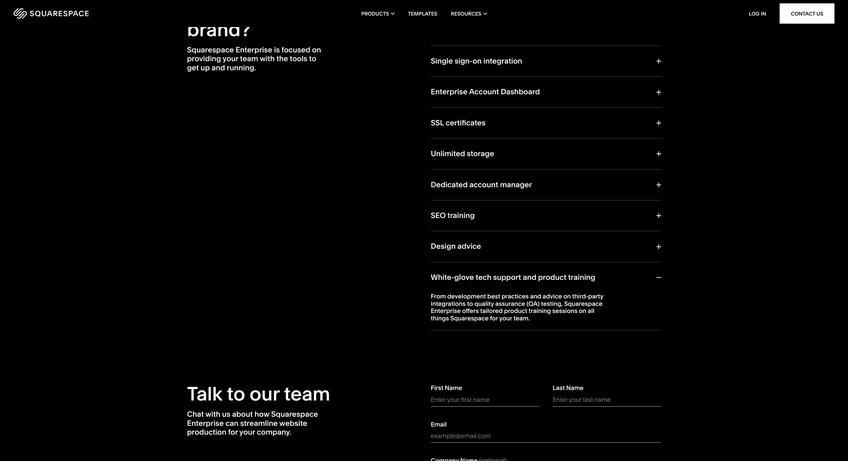 Task type: locate. For each thing, give the bounding box(es) containing it.
advice right design at the bottom right
[[458, 242, 481, 251]]

assurance
[[496, 300, 525, 308]]

all
[[588, 308, 595, 315]]

0 horizontal spatial team
[[240, 54, 258, 63]]

website
[[280, 420, 307, 429]]

1 vertical spatial to
[[467, 300, 473, 308]]

log             in link
[[749, 10, 767, 17]]

chat with us about how squarespace enterprise can streamline website production for your company.
[[187, 411, 318, 438]]

0 horizontal spatial advice
[[458, 242, 481, 251]]

training
[[448, 211, 475, 220], [568, 273, 596, 282], [529, 308, 551, 315]]

ssl
[[431, 118, 444, 128]]

tools
[[290, 54, 308, 63]]

team left is
[[240, 54, 258, 63]]

for
[[313, 0, 338, 22], [490, 315, 498, 323], [228, 429, 238, 438]]

2 vertical spatial training
[[529, 308, 551, 315]]

for down "quality"
[[490, 315, 498, 323]]

streamline
[[240, 420, 278, 429]]

offers
[[462, 308, 479, 315]]

1 horizontal spatial training
[[529, 308, 551, 315]]

2 horizontal spatial for
[[490, 315, 498, 323]]

design
[[431, 242, 456, 251]]

to right tools
[[309, 54, 316, 63]]

to up about
[[227, 383, 245, 406]]

0 horizontal spatial product
[[504, 308, 527, 315]]

1 vertical spatial advice
[[543, 293, 562, 301]]

0 horizontal spatial for
[[228, 429, 238, 438]]

on left integration
[[473, 57, 482, 66]]

the
[[277, 54, 288, 63]]

product down 'practices'
[[504, 308, 527, 315]]

can inside chat with us about how squarespace enterprise can streamline website production for your company.
[[226, 420, 239, 429]]

training up the third-
[[568, 273, 596, 282]]

1 vertical spatial and
[[523, 273, 537, 282]]

your inside squarespace enterprise is focused on providing your team with the tools to get up and running.
[[223, 54, 238, 63]]

squarespace
[[276, 0, 395, 3], [187, 45, 234, 55], [564, 300, 603, 308], [451, 315, 489, 323], [271, 411, 318, 420]]

advice inside from development best practices and advice on third-party integrations to quality assurance (qa) testing, squarespace enterprise offers tailored product training sessions on all things squarespace for your team.
[[543, 293, 562, 301]]

is
[[274, 45, 280, 55]]

0 vertical spatial product
[[538, 273, 567, 282]]

1 vertical spatial for
[[490, 315, 498, 323]]

with left the
[[260, 54, 275, 63]]

0 horizontal spatial training
[[448, 211, 475, 220]]

1 horizontal spatial team
[[284, 383, 330, 406]]

with left us on the bottom of the page
[[206, 411, 220, 420]]

0 horizontal spatial with
[[206, 411, 220, 420]]

0 vertical spatial to
[[309, 54, 316, 63]]

product
[[538, 273, 567, 282], [504, 308, 527, 315]]

contact us link
[[780, 3, 835, 24]]

training left the sessions
[[529, 308, 551, 315]]

dashboard
[[501, 88, 540, 97]]

account
[[469, 88, 499, 97]]

enterprise account dashboard
[[431, 88, 540, 97]]

and inside from development best practices and advice on third-party integrations to quality assurance (qa) testing, squarespace enterprise offers tailored product training sessions on all things squarespace for your team.
[[530, 293, 541, 301]]

2 horizontal spatial training
[[568, 273, 596, 282]]

how
[[255, 411, 270, 420]]

things
[[431, 315, 449, 323]]

for down us on the bottom of the page
[[228, 429, 238, 438]]

single sign-on integration
[[431, 57, 522, 66]]

on left the third-
[[564, 293, 571, 301]]

and right 'practices'
[[530, 293, 541, 301]]

and
[[212, 63, 225, 72], [523, 273, 537, 282], [530, 293, 541, 301]]

2 vertical spatial to
[[227, 383, 245, 406]]

team up website
[[284, 383, 330, 406]]

unlimited
[[431, 149, 465, 159]]

0 vertical spatial can
[[239, 0, 272, 3]]

integrations
[[431, 300, 466, 308]]

can inside "what can squarespace enterprise do for your brand?"
[[239, 0, 272, 3]]

0 vertical spatial with
[[260, 54, 275, 63]]

0 vertical spatial team
[[240, 54, 258, 63]]

0 horizontal spatial name
[[445, 385, 462, 393]]

to left "quality"
[[467, 300, 473, 308]]

on
[[312, 45, 321, 55], [473, 57, 482, 66], [564, 293, 571, 301], [579, 308, 587, 315]]

to inside from development best practices and advice on third-party integrations to quality assurance (qa) testing, squarespace enterprise offers tailored product training sessions on all things squarespace for your team.
[[467, 300, 473, 308]]

seo training
[[431, 211, 475, 220]]

products
[[361, 10, 389, 17]]

name right first
[[445, 385, 462, 393]]

2 vertical spatial for
[[228, 429, 238, 438]]

resources
[[451, 10, 482, 17]]

1 name from the left
[[445, 385, 462, 393]]

about
[[232, 411, 253, 420]]

1 horizontal spatial to
[[309, 54, 316, 63]]

name right last
[[567, 385, 584, 393]]

1 horizontal spatial product
[[538, 273, 567, 282]]

on right tools
[[312, 45, 321, 55]]

squarespace logo image
[[14, 8, 89, 19]]

product up testing,
[[538, 273, 567, 282]]

1 horizontal spatial with
[[260, 54, 275, 63]]

squarespace inside "what can squarespace enterprise do for your brand?"
[[276, 0, 395, 3]]

product inside from development best practices and advice on third-party integrations to quality assurance (qa) testing, squarespace enterprise offers tailored product training sessions on all things squarespace for your team.
[[504, 308, 527, 315]]

party
[[588, 293, 604, 301]]

training right seo
[[448, 211, 475, 220]]

2 vertical spatial and
[[530, 293, 541, 301]]

and right up
[[212, 63, 225, 72]]

Last Name text field
[[553, 394, 661, 407]]

do
[[285, 0, 309, 22]]

First Name text field
[[431, 394, 539, 407]]

your inside chat with us about how squarespace enterprise can streamline website production for your company.
[[239, 429, 255, 438]]

and inside squarespace enterprise is focused on providing your team with the tools to get up and running.
[[212, 63, 225, 72]]

contact
[[791, 10, 816, 17]]

log             in
[[749, 10, 767, 17]]

first name
[[431, 385, 462, 393]]

to
[[309, 54, 316, 63], [467, 300, 473, 308], [227, 383, 245, 406]]

certificates
[[446, 118, 486, 128]]

name
[[445, 385, 462, 393], [567, 385, 584, 393]]

1 vertical spatial training
[[568, 273, 596, 282]]

development
[[447, 293, 486, 301]]

enterprise inside chat with us about how squarespace enterprise can streamline website production for your company.
[[187, 420, 224, 429]]

0 vertical spatial for
[[313, 0, 338, 22]]

for inside "what can squarespace enterprise do for your brand?"
[[313, 0, 338, 22]]

with
[[260, 54, 275, 63], [206, 411, 220, 420]]

0 vertical spatial and
[[212, 63, 225, 72]]

can
[[239, 0, 272, 3], [226, 420, 239, 429]]

1 vertical spatial product
[[504, 308, 527, 315]]

practices
[[502, 293, 529, 301]]

1 horizontal spatial advice
[[543, 293, 562, 301]]

1 vertical spatial can
[[226, 420, 239, 429]]

2 name from the left
[[567, 385, 584, 393]]

team
[[240, 54, 258, 63], [284, 383, 330, 406]]

and right support
[[523, 273, 537, 282]]

white-glove tech support and product training
[[431, 273, 596, 282]]

squarespace enterprise is focused on providing your team with the tools to get up and running.
[[187, 45, 321, 72]]

name for first name
[[445, 385, 462, 393]]

for inside chat with us about how squarespace enterprise can streamline website production for your company.
[[228, 429, 238, 438]]

squarespace inside chat with us about how squarespace enterprise can streamline website production for your company.
[[271, 411, 318, 420]]

advice
[[458, 242, 481, 251], [543, 293, 562, 301]]

enterprise inside from development best practices and advice on third-party integrations to quality assurance (qa) testing, squarespace enterprise offers tailored product training sessions on all things squarespace for your team.
[[431, 308, 461, 315]]

2 horizontal spatial to
[[467, 300, 473, 308]]

talk to our team
[[187, 383, 330, 406]]

enterprise
[[187, 0, 281, 22], [236, 45, 272, 55], [431, 88, 468, 97], [431, 308, 461, 315], [187, 420, 224, 429]]

chat
[[187, 411, 204, 420]]

for right do
[[313, 0, 338, 22]]

seo
[[431, 211, 446, 220]]

1 horizontal spatial for
[[313, 0, 338, 22]]

third-
[[573, 293, 588, 301]]

to inside squarespace enterprise is focused on providing your team with the tools to get up and running.
[[309, 54, 316, 63]]

0 vertical spatial training
[[448, 211, 475, 220]]

squarespace logo link
[[14, 8, 178, 19]]

your
[[342, 0, 382, 22], [223, 54, 238, 63], [500, 315, 512, 323], [239, 429, 255, 438]]

up
[[201, 63, 210, 72]]

training inside from development best practices and advice on third-party integrations to quality assurance (qa) testing, squarespace enterprise offers tailored product training sessions on all things squarespace for your team.
[[529, 308, 551, 315]]

ssl certificates
[[431, 118, 486, 128]]

1 horizontal spatial name
[[567, 385, 584, 393]]

1 vertical spatial with
[[206, 411, 220, 420]]

0 vertical spatial advice
[[458, 242, 481, 251]]

advice up the sessions
[[543, 293, 562, 301]]

in
[[761, 10, 767, 17]]

our
[[250, 383, 280, 406]]



Task type: vqa. For each thing, say whether or not it's contained in the screenshot.
"Decor"
no



Task type: describe. For each thing, give the bounding box(es) containing it.
enterprise inside "what can squarespace enterprise do for your brand?"
[[187, 0, 281, 22]]

with inside chat with us about how squarespace enterprise can streamline website production for your company.
[[206, 411, 220, 420]]

resources button
[[451, 0, 487, 27]]

email
[[431, 421, 447, 429]]

storage
[[467, 149, 494, 159]]

your inside from development best practices and advice on third-party integrations to quality assurance (qa) testing, squarespace enterprise offers tailored product training sessions on all things squarespace for your team.
[[500, 315, 512, 323]]

from
[[431, 293, 446, 301]]

support
[[493, 273, 521, 282]]

team.
[[514, 315, 530, 323]]

your inside "what can squarespace enterprise do for your brand?"
[[342, 0, 382, 22]]

white-
[[431, 273, 455, 282]]

single
[[431, 57, 453, 66]]

products button
[[361, 0, 395, 27]]

talk
[[187, 383, 223, 406]]

name for last name
[[567, 385, 584, 393]]

enterprise inside squarespace enterprise is focused on providing your team with the tools to get up and running.
[[236, 45, 272, 55]]

tailored
[[480, 308, 503, 315]]

running.
[[227, 63, 256, 72]]

company.
[[257, 429, 291, 438]]

dedicated account manager
[[431, 180, 532, 190]]

last name
[[553, 385, 584, 393]]

design advice
[[431, 242, 481, 251]]

from development best practices and advice on third-party integrations to quality assurance (qa) testing, squarespace enterprise offers tailored product training sessions on all things squarespace for your team.
[[431, 293, 604, 323]]

0 horizontal spatial to
[[227, 383, 245, 406]]

production
[[187, 429, 226, 438]]

testing,
[[541, 300, 563, 308]]

team inside squarespace enterprise is focused on providing your team with the tools to get up and running.
[[240, 54, 258, 63]]

squarespace inside squarespace enterprise is focused on providing your team with the tools to get up and running.
[[187, 45, 234, 55]]

first
[[431, 385, 444, 393]]

and for white-glove tech support and product training
[[523, 273, 537, 282]]

with inside squarespace enterprise is focused on providing your team with the tools to get up and running.
[[260, 54, 275, 63]]

brand?
[[187, 18, 251, 41]]

templates
[[408, 10, 438, 17]]

templates link
[[408, 0, 438, 27]]

glove
[[455, 273, 474, 282]]

quality
[[475, 300, 494, 308]]

sessions
[[553, 308, 578, 315]]

what
[[187, 0, 234, 3]]

Email email field
[[431, 431, 661, 444]]

what can squarespace enterprise do for your brand?
[[187, 0, 395, 41]]

get
[[187, 63, 199, 72]]

account
[[470, 180, 498, 190]]

for inside from development best practices and advice on third-party integrations to quality assurance (qa) testing, squarespace enterprise offers tailored product training sessions on all things squarespace for your team.
[[490, 315, 498, 323]]

providing
[[187, 54, 221, 63]]

unlimited storage
[[431, 149, 494, 159]]

log
[[749, 10, 760, 17]]

and for from development best practices and advice on third-party integrations to quality assurance (qa) testing, squarespace enterprise offers tailored product training sessions on all things squarespace for your team.
[[530, 293, 541, 301]]

focused
[[282, 45, 310, 55]]

manager
[[500, 180, 532, 190]]

on left all
[[579, 308, 587, 315]]

(qa)
[[527, 300, 540, 308]]

on inside squarespace enterprise is focused on providing your team with the tools to get up and running.
[[312, 45, 321, 55]]

last
[[553, 385, 565, 393]]

1 vertical spatial team
[[284, 383, 330, 406]]

us
[[222, 411, 231, 420]]

dedicated
[[431, 180, 468, 190]]

best
[[488, 293, 500, 301]]

sign-
[[455, 57, 473, 66]]

integration
[[484, 57, 522, 66]]

tech
[[476, 273, 492, 282]]

us
[[817, 10, 824, 17]]

contact us
[[791, 10, 824, 17]]



